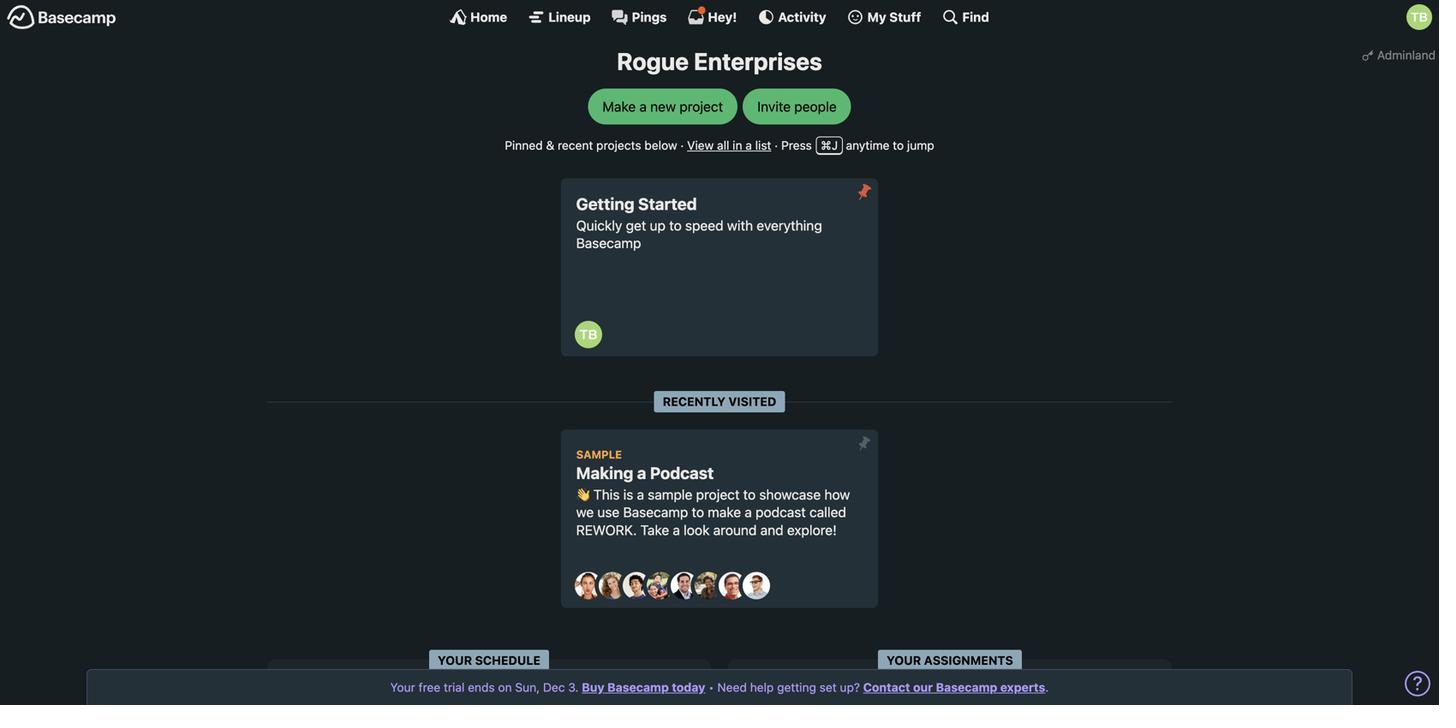 Task type: locate. For each thing, give the bounding box(es) containing it.
·
[[680, 138, 684, 153], [775, 138, 778, 153]]

my
[[867, 9, 886, 24]]

a right in
[[746, 138, 752, 153]]

with
[[727, 218, 753, 234]]

your assignments
[[887, 654, 1013, 668]]

1 horizontal spatial your
[[438, 654, 472, 668]]

· left view
[[680, 138, 684, 153]]

your
[[438, 654, 472, 668], [887, 654, 921, 668], [390, 681, 415, 695]]

your up "trial"
[[438, 654, 472, 668]]

invite people link
[[743, 89, 851, 125]]

· press
[[775, 138, 812, 153]]

0 vertical spatial project
[[680, 99, 723, 115]]

new
[[650, 99, 676, 115]]

⌘ j anytime to jump
[[821, 138, 934, 153]]

around
[[713, 522, 757, 539]]

is
[[623, 487, 633, 503]]

stuff
[[889, 9, 921, 24]]

assignments
[[924, 654, 1013, 668]]

schedule
[[475, 654, 541, 668]]

invite
[[757, 99, 791, 115]]

your for your assignments
[[887, 654, 921, 668]]

help
[[750, 681, 774, 695]]

to right up
[[669, 218, 682, 234]]

take
[[640, 522, 669, 539]]

· right list
[[775, 138, 778, 153]]

basecamp up take
[[623, 505, 688, 521]]

our
[[913, 681, 933, 695]]

recently
[[663, 395, 725, 409]]

basecamp down quickly
[[576, 235, 641, 252]]

your left free
[[390, 681, 415, 695]]

3.
[[568, 681, 579, 695]]

a
[[639, 99, 647, 115], [746, 138, 752, 153], [637, 464, 646, 483], [637, 487, 644, 503], [745, 505, 752, 521], [673, 522, 680, 539]]

to
[[893, 138, 904, 153], [669, 218, 682, 234], [743, 487, 756, 503], [692, 505, 704, 521]]

free
[[419, 681, 440, 695]]

press
[[781, 138, 812, 153]]

getting
[[576, 195, 634, 214]]

home link
[[450, 9, 507, 26]]

basecamp inside sample making a podcast 👋 this is a sample project to showcase how we use basecamp to make a podcast called rework. take a look around and explore!
[[623, 505, 688, 521]]

pinned & recent projects below · view all in a list
[[505, 138, 771, 153]]

0 horizontal spatial ·
[[680, 138, 684, 153]]

a right making
[[637, 464, 646, 483]]

ends
[[468, 681, 495, 695]]

to left jump
[[893, 138, 904, 153]]

1 vertical spatial project
[[696, 487, 740, 503]]

your up contact
[[887, 654, 921, 668]]

buy basecamp today link
[[582, 681, 705, 695]]

view all in a list link
[[687, 138, 771, 153]]

my stuff button
[[847, 9, 921, 26]]

project right new
[[680, 99, 723, 115]]

hey! button
[[687, 6, 737, 26]]

a left look
[[673, 522, 680, 539]]

projects
[[596, 138, 641, 153]]

jared davis image
[[623, 573, 650, 600]]

project
[[680, 99, 723, 115], [696, 487, 740, 503]]

this
[[593, 487, 620, 503]]

tim burton image
[[575, 321, 602, 349]]

rogue enterprises
[[617, 47, 822, 75]]

up
[[650, 218, 666, 234]]

buy
[[582, 681, 604, 695]]

basecamp
[[576, 235, 641, 252], [623, 505, 688, 521], [607, 681, 669, 695], [936, 681, 997, 695]]

to inside getting started quickly get up to speed with everything basecamp
[[669, 218, 682, 234]]

explore!
[[787, 522, 837, 539]]

make a new project
[[602, 99, 723, 115]]

podcast
[[650, 464, 714, 483]]

steve marsh image
[[719, 573, 746, 600]]

set
[[820, 681, 837, 695]]

called
[[809, 505, 846, 521]]

2 · from the left
[[775, 138, 778, 153]]

people
[[794, 99, 837, 115]]

your schedule
[[438, 654, 541, 668]]

⌘
[[821, 138, 832, 153]]

sample
[[576, 448, 622, 461]]

to up look
[[692, 505, 704, 521]]

None submit
[[851, 179, 878, 206], [851, 430, 878, 457], [851, 179, 878, 206], [851, 430, 878, 457]]

switch accounts image
[[7, 4, 116, 31]]

getting
[[777, 681, 816, 695]]

find button
[[942, 9, 989, 26]]

&
[[546, 138, 554, 153]]

anytime
[[846, 138, 890, 153]]

2 horizontal spatial your
[[887, 654, 921, 668]]

rework.
[[576, 522, 637, 539]]

started
[[638, 195, 697, 214]]

tim burton image
[[1407, 4, 1432, 30]]

rogue
[[617, 47, 689, 75]]

1 horizontal spatial ·
[[775, 138, 778, 153]]

project up make
[[696, 487, 740, 503]]

dec
[[543, 681, 565, 695]]

project inside sample making a podcast 👋 this is a sample project to showcase how we use basecamp to make a podcast called rework. take a look around and explore!
[[696, 487, 740, 503]]

showcase
[[759, 487, 821, 503]]



Task type: vqa. For each thing, say whether or not it's contained in the screenshot.
"we"
yes



Task type: describe. For each thing, give the bounding box(es) containing it.
a left new
[[639, 99, 647, 115]]

find
[[962, 9, 989, 24]]

make
[[708, 505, 741, 521]]

trial
[[444, 681, 465, 695]]

pings
[[632, 9, 667, 24]]

enterprises
[[694, 47, 822, 75]]

contact our basecamp experts link
[[863, 681, 1045, 695]]

j
[[832, 138, 838, 153]]

getting started quickly get up to speed with everything basecamp
[[576, 195, 822, 252]]

up?
[[840, 681, 860, 695]]

annie bryan image
[[575, 573, 602, 600]]

a right is
[[637, 487, 644, 503]]

in
[[733, 138, 742, 153]]

hey!
[[708, 9, 737, 24]]

adminland
[[1377, 48, 1436, 62]]

jennifer young image
[[647, 573, 674, 600]]

visited
[[728, 395, 776, 409]]

activity
[[778, 9, 826, 24]]

basecamp right 'buy'
[[607, 681, 669, 695]]

and
[[760, 522, 783, 539]]

pinned
[[505, 138, 543, 153]]

today
[[672, 681, 705, 695]]

recently visited
[[663, 395, 776, 409]]

a up around
[[745, 505, 752, 521]]

get
[[626, 218, 646, 234]]

home
[[470, 9, 507, 24]]

sample
[[648, 487, 692, 503]]

use
[[597, 505, 620, 521]]

on
[[498, 681, 512, 695]]

josh fiske image
[[671, 573, 698, 600]]

your for your schedule
[[438, 654, 472, 668]]

pings button
[[611, 9, 667, 26]]

victor cooper image
[[743, 573, 770, 600]]

we
[[576, 505, 594, 521]]

your free trial ends on sun, dec  3. buy basecamp today • need help getting set up? contact our basecamp experts .
[[390, 681, 1049, 695]]

all
[[717, 138, 729, 153]]

main element
[[0, 0, 1439, 33]]

nicole katz image
[[695, 573, 722, 600]]

basecamp down assignments
[[936, 681, 997, 695]]

0 horizontal spatial your
[[390, 681, 415, 695]]

make a new project link
[[588, 89, 738, 125]]

how
[[824, 487, 850, 503]]

basecamp inside getting started quickly get up to speed with everything basecamp
[[576, 235, 641, 252]]

my stuff
[[867, 9, 921, 24]]

list
[[755, 138, 771, 153]]

lineup
[[548, 9, 591, 24]]

to up podcast
[[743, 487, 756, 503]]

need
[[717, 681, 747, 695]]

making
[[576, 464, 633, 483]]

cheryl walters image
[[599, 573, 626, 600]]

adminland link
[[1358, 43, 1439, 68]]

.
[[1045, 681, 1049, 695]]

activity link
[[758, 9, 826, 26]]

1 · from the left
[[680, 138, 684, 153]]

experts
[[1000, 681, 1045, 695]]

everything
[[757, 218, 822, 234]]

view
[[687, 138, 714, 153]]

sample making a podcast 👋 this is a sample project to showcase how we use basecamp to make a podcast called rework. take a look around and explore!
[[576, 448, 850, 539]]

•
[[709, 681, 714, 695]]

recent
[[558, 138, 593, 153]]

contact
[[863, 681, 910, 695]]

👋
[[576, 487, 590, 503]]

podcast
[[756, 505, 806, 521]]

lineup link
[[528, 9, 591, 26]]

jump
[[907, 138, 934, 153]]

quickly
[[576, 218, 622, 234]]

below
[[644, 138, 677, 153]]

speed
[[685, 218, 723, 234]]

make
[[602, 99, 636, 115]]

sun,
[[515, 681, 540, 695]]

look
[[684, 522, 710, 539]]

invite people
[[757, 99, 837, 115]]



